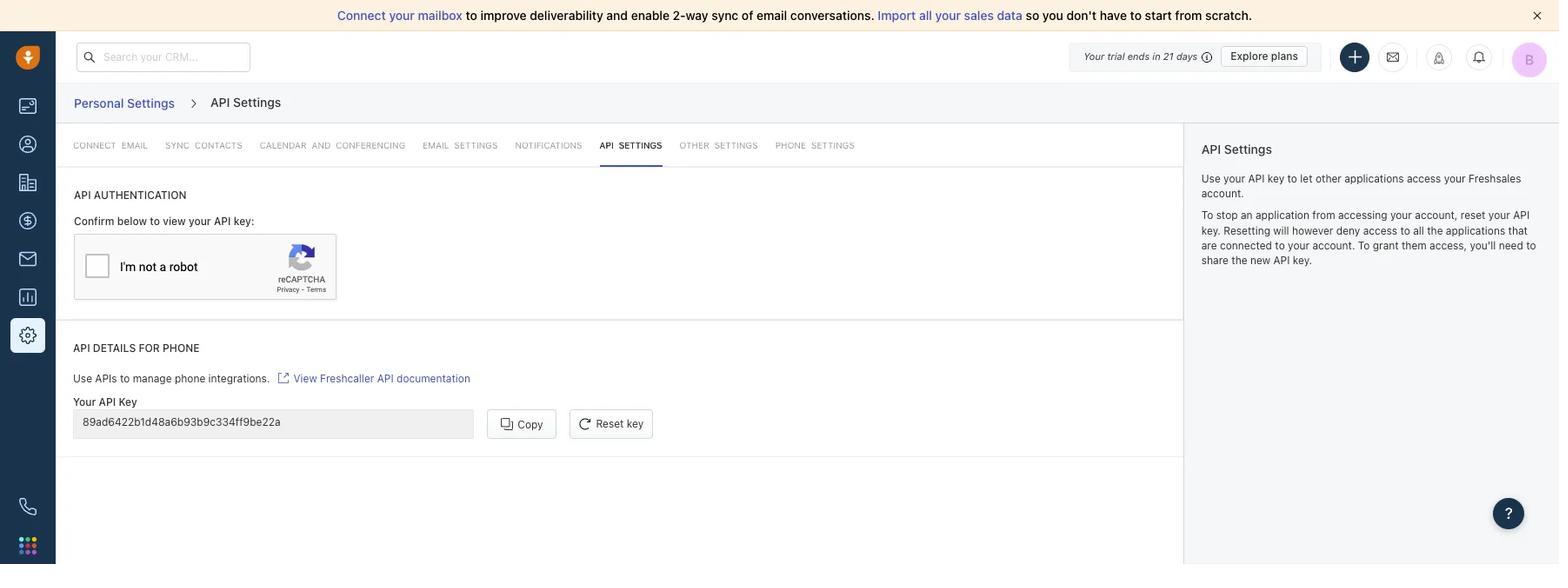 Task type: vqa. For each thing, say whether or not it's contained in the screenshot.
first 3 from right
no



Task type: locate. For each thing, give the bounding box(es) containing it.
your left trial
[[1084, 50, 1105, 62]]

1 vertical spatial access
[[1363, 224, 1397, 237]]

from inside the to stop an application from accessing your account, reset your api key. resetting will however deny access to all the applications that are connected to your account. to grant them access, you'll need to share the new api key.
[[1312, 209, 1335, 222]]

deliverability
[[530, 8, 603, 23]]

to right mailbox
[[466, 8, 477, 23]]

other settings
[[680, 140, 758, 150]]

contacts
[[195, 140, 242, 150]]

access up grant
[[1363, 224, 1397, 237]]

to left let
[[1287, 172, 1297, 185]]

0 horizontal spatial your
[[73, 396, 96, 409]]

close image
[[1533, 11, 1542, 20]]

key.
[[1202, 224, 1221, 237], [1293, 254, 1312, 267]]

you'll
[[1470, 239, 1496, 252]]

plans
[[1271, 50, 1298, 63]]

copy button
[[487, 410, 557, 439]]

Search your CRM... text field
[[77, 42, 250, 72]]

phone
[[163, 341, 200, 354]]

account. up stop
[[1202, 187, 1244, 200]]

settings down "search your crm..." text field
[[127, 95, 175, 110]]

0 horizontal spatial to
[[1202, 209, 1213, 222]]

api left details
[[73, 341, 90, 354]]

tab panel
[[56, 123, 1183, 321]]

0 horizontal spatial the
[[1232, 254, 1247, 267]]

however
[[1292, 224, 1333, 237]]

use apis to manage phone integrations.
[[73, 372, 270, 385]]

1 horizontal spatial key
[[627, 417, 644, 431]]

api settings up contacts
[[211, 95, 281, 109]]

key left let
[[1268, 172, 1285, 185]]

api up an
[[1248, 172, 1265, 185]]

notifications link
[[515, 123, 582, 167]]

reset
[[596, 417, 624, 431]]

and
[[606, 8, 628, 23], [312, 140, 331, 150]]

applications inside use your api key to let other applications access your freshsales account.
[[1345, 172, 1404, 185]]

key
[[119, 396, 137, 409]]

api inside "link"
[[377, 372, 394, 385]]

access up account,
[[1407, 172, 1441, 185]]

0 vertical spatial use
[[1202, 172, 1221, 185]]

tab list
[[56, 123, 1183, 167]]

settings
[[715, 140, 758, 150], [811, 140, 855, 150]]

1 vertical spatial your
[[73, 396, 96, 409]]

settings right the 'other'
[[715, 140, 758, 150]]

new
[[1250, 254, 1271, 267]]

1 vertical spatial applications
[[1446, 224, 1505, 237]]

0 vertical spatial and
[[606, 8, 628, 23]]

phone image
[[19, 498, 37, 516]]

email inside tab list
[[121, 140, 148, 150]]

calendar and conferencing
[[260, 140, 405, 150]]

start
[[1145, 8, 1172, 23]]

1 horizontal spatial all
[[1413, 224, 1424, 237]]

0 horizontal spatial connect
[[73, 140, 116, 150]]

1 horizontal spatial settings
[[811, 140, 855, 150]]

and right the calendar
[[312, 140, 331, 150]]

key. up the 'are'
[[1202, 224, 1221, 237]]

0 vertical spatial key
[[1268, 172, 1285, 185]]

0 horizontal spatial key
[[234, 215, 251, 228]]

all
[[919, 8, 932, 23], [1413, 224, 1424, 237]]

view
[[293, 372, 317, 385]]

to down deny
[[1358, 239, 1370, 252]]

0 vertical spatial all
[[919, 8, 932, 23]]

trial
[[1107, 50, 1125, 62]]

0 vertical spatial applications
[[1345, 172, 1404, 185]]

an
[[1241, 209, 1253, 222]]

your
[[1084, 50, 1105, 62], [73, 396, 96, 409]]

and left enable
[[606, 8, 628, 23]]

to down that
[[1526, 239, 1536, 252]]

1 horizontal spatial your
[[1084, 50, 1105, 62]]

access inside the to stop an application from accessing your account, reset your api key. resetting will however deny access to all the applications that are connected to your account. to grant them access, you'll need to share the new api key.
[[1363, 224, 1397, 237]]

that
[[1508, 224, 1528, 237]]

0 horizontal spatial access
[[1363, 224, 1397, 237]]

have
[[1100, 8, 1127, 23]]

view freshcaller api documentation
[[293, 372, 470, 385]]

applications down "reset" in the right top of the page
[[1446, 224, 1505, 237]]

details
[[93, 341, 136, 354]]

settings for phone settings
[[811, 140, 855, 150]]

api up stop
[[1202, 142, 1221, 157]]

1 horizontal spatial the
[[1427, 224, 1443, 237]]

view freshcaller api documentation link
[[270, 371, 470, 386]]

account.
[[1202, 187, 1244, 200], [1313, 239, 1355, 252]]

your right view
[[189, 215, 211, 228]]

1 horizontal spatial to
[[1358, 239, 1370, 252]]

email left sync
[[121, 140, 148, 150]]

1 vertical spatial account.
[[1313, 239, 1355, 252]]

use inside use your api key to let other applications access your freshsales account.
[[1202, 172, 1221, 185]]

api inside tab list
[[600, 140, 614, 150]]

access inside use your api key to let other applications access your freshsales account.
[[1407, 172, 1441, 185]]

0 horizontal spatial account.
[[1202, 187, 1244, 200]]

from up however
[[1312, 209, 1335, 222]]

notifications
[[515, 140, 582, 150]]

key right view
[[234, 215, 251, 228]]

1 horizontal spatial api settings
[[600, 140, 662, 150]]

your
[[389, 8, 415, 23], [935, 8, 961, 23], [1224, 172, 1245, 185], [1444, 172, 1466, 185], [1390, 209, 1412, 222], [1489, 209, 1510, 222], [189, 215, 211, 228], [1288, 239, 1310, 252]]

api settings
[[211, 95, 281, 109], [600, 140, 662, 150], [1202, 142, 1272, 157]]

application
[[1256, 209, 1310, 222]]

2 horizontal spatial key
[[1268, 172, 1285, 185]]

0 vertical spatial account.
[[1202, 187, 1244, 200]]

to
[[466, 8, 477, 23], [1130, 8, 1142, 23], [1287, 172, 1297, 185], [150, 215, 160, 228], [1400, 224, 1410, 237], [1275, 239, 1285, 252], [1526, 239, 1536, 252], [120, 372, 130, 385]]

don't
[[1067, 8, 1097, 23]]

0 horizontal spatial all
[[919, 8, 932, 23]]

and inside calendar and conferencing link
[[312, 140, 331, 150]]

0 horizontal spatial api settings
[[211, 95, 281, 109]]

key
[[1268, 172, 1285, 185], [234, 215, 251, 228], [627, 417, 644, 431]]

1 horizontal spatial access
[[1407, 172, 1441, 185]]

use
[[1202, 172, 1221, 185], [73, 372, 92, 385]]

1 vertical spatial the
[[1232, 254, 1247, 267]]

email image
[[1387, 49, 1399, 64]]

0 vertical spatial access
[[1407, 172, 1441, 185]]

settings right email
[[454, 140, 498, 150]]

1 vertical spatial and
[[312, 140, 331, 150]]

0 vertical spatial the
[[1427, 224, 1443, 237]]

api right freshcaller
[[377, 372, 394, 385]]

are
[[1202, 239, 1217, 252]]

will
[[1273, 224, 1289, 237]]

email
[[757, 8, 787, 23], [121, 140, 148, 150]]

applications
[[1345, 172, 1404, 185], [1446, 224, 1505, 237]]

connect left mailbox
[[337, 8, 386, 23]]

api up that
[[1513, 209, 1530, 222]]

your left 'sales'
[[935, 8, 961, 23]]

use up stop
[[1202, 172, 1221, 185]]

0 vertical spatial connect
[[337, 8, 386, 23]]

so
[[1026, 8, 1039, 23]]

key. down however
[[1293, 254, 1312, 267]]

0 horizontal spatial use
[[73, 372, 92, 385]]

2 settings from the left
[[811, 140, 855, 150]]

freshcaller
[[320, 372, 374, 385]]

all right import
[[919, 8, 932, 23]]

account. inside use your api key to let other applications access your freshsales account.
[[1202, 187, 1244, 200]]

tab panel containing api authentication
[[56, 123, 1183, 321]]

phone settings link
[[775, 123, 855, 167]]

email settings link
[[423, 123, 498, 167]]

applications up accessing
[[1345, 172, 1404, 185]]

your for your api key
[[73, 396, 96, 409]]

reset key button
[[570, 410, 653, 439]]

1 settings from the left
[[715, 140, 758, 150]]

0 horizontal spatial applications
[[1345, 172, 1404, 185]]

your trial ends in 21 days
[[1084, 50, 1198, 62]]

from right start
[[1175, 8, 1202, 23]]

api right "notifications"
[[600, 140, 614, 150]]

connect email
[[73, 140, 148, 150]]

grant
[[1373, 239, 1399, 252]]

account. down deny
[[1313, 239, 1355, 252]]

1 vertical spatial key.
[[1293, 254, 1312, 267]]

the down account,
[[1427, 224, 1443, 237]]

0 vertical spatial from
[[1175, 8, 1202, 23]]

0 horizontal spatial and
[[312, 140, 331, 150]]

api details for phone
[[73, 341, 200, 354]]

1 horizontal spatial use
[[1202, 172, 1221, 185]]

1 horizontal spatial from
[[1312, 209, 1335, 222]]

your for your trial ends in 21 days
[[1084, 50, 1105, 62]]

api inside use your api key to let other applications access your freshsales account.
[[1248, 172, 1265, 185]]

1 vertical spatial email
[[121, 140, 148, 150]]

calendar and conferencing link
[[260, 123, 405, 167]]

apis
[[95, 372, 117, 385]]

let
[[1300, 172, 1313, 185]]

phone element
[[10, 490, 45, 524]]

mailbox
[[418, 8, 462, 23]]

for
[[139, 341, 160, 354]]

the
[[1427, 224, 1443, 237], [1232, 254, 1247, 267]]

0 horizontal spatial email
[[121, 140, 148, 150]]

all up them
[[1413, 224, 1424, 237]]

to inside use your api key to let other applications access your freshsales account.
[[1287, 172, 1297, 185]]

your up that
[[1489, 209, 1510, 222]]

email right the of
[[757, 8, 787, 23]]

phone settings
[[775, 140, 855, 150]]

1 vertical spatial connect
[[73, 140, 116, 150]]

use your api key to let other applications access your freshsales account.
[[1202, 172, 1521, 200]]

from
[[1175, 8, 1202, 23], [1312, 209, 1335, 222]]

1 horizontal spatial connect
[[337, 8, 386, 23]]

key right "reset"
[[627, 417, 644, 431]]

0 vertical spatial email
[[757, 8, 787, 23]]

settings for email settings link
[[454, 140, 498, 150]]

0 vertical spatial your
[[1084, 50, 1105, 62]]

1 vertical spatial all
[[1413, 224, 1424, 237]]

api settings left the 'other'
[[600, 140, 662, 150]]

1 horizontal spatial account.
[[1313, 239, 1355, 252]]

settings left the 'other'
[[619, 140, 662, 150]]

the down connected
[[1232, 254, 1247, 267]]

0 vertical spatial to
[[1202, 209, 1213, 222]]

your api key
[[73, 396, 137, 409]]

0 horizontal spatial settings
[[715, 140, 758, 150]]

enable
[[631, 8, 670, 23]]

connect your mailbox to improve deliverability and enable 2-way sync of email conversations. import all your sales data so you don't have to start from scratch.
[[337, 8, 1252, 23]]

api up contacts
[[211, 95, 230, 109]]

your up stop
[[1224, 172, 1245, 185]]

0 horizontal spatial key.
[[1202, 224, 1221, 237]]

2 vertical spatial key
[[627, 417, 644, 431]]

freshworks switcher image
[[19, 537, 37, 555]]

use left apis
[[73, 372, 92, 385]]

1 vertical spatial from
[[1312, 209, 1335, 222]]

settings for other settings
[[715, 140, 758, 150]]

your down apis
[[73, 396, 96, 409]]

api settings up stop
[[1202, 142, 1272, 157]]

settings right phone
[[811, 140, 855, 150]]

connect inside tab list
[[73, 140, 116, 150]]

of
[[742, 8, 753, 23]]

1 horizontal spatial applications
[[1446, 224, 1505, 237]]

manage
[[133, 372, 172, 385]]

personal settings
[[74, 95, 175, 110]]

connect down personal
[[73, 140, 116, 150]]

1 vertical spatial use
[[73, 372, 92, 385]]

to left stop
[[1202, 209, 1213, 222]]

1 vertical spatial key
[[234, 215, 251, 228]]

your down however
[[1288, 239, 1310, 252]]



Task type: describe. For each thing, give the bounding box(es) containing it.
phone
[[175, 372, 205, 385]]

tab list containing connect email
[[56, 123, 1183, 167]]

reset key
[[596, 417, 644, 431]]

sync
[[712, 8, 739, 23]]

api left :
[[214, 215, 231, 228]]

them
[[1402, 239, 1427, 252]]

conferencing
[[336, 140, 405, 150]]

freshsales
[[1469, 172, 1521, 185]]

stop
[[1216, 209, 1238, 222]]

scratch.
[[1205, 8, 1252, 23]]

to right apis
[[120, 372, 130, 385]]

integrations.
[[208, 372, 270, 385]]

connect for connect email
[[73, 140, 116, 150]]

key inside tab panel
[[234, 215, 251, 228]]

settings for api settings link on the top left of page
[[619, 140, 662, 150]]

in
[[1152, 50, 1161, 62]]

share
[[1202, 254, 1229, 267]]

view
[[163, 215, 186, 228]]

other settings link
[[680, 123, 758, 167]]

to stop an application from accessing your account, reset your api key. resetting will however deny access to all the applications that are connected to your account. to grant them access, you'll need to share the new api key.
[[1202, 209, 1536, 267]]

settings for personal settings link
[[127, 95, 175, 110]]

other
[[1316, 172, 1342, 185]]

settings up the calendar
[[233, 95, 281, 109]]

connect your mailbox link
[[337, 8, 466, 23]]

sync contacts link
[[165, 123, 242, 167]]

confirm
[[74, 215, 114, 228]]

to down will
[[1275, 239, 1285, 252]]

1 horizontal spatial email
[[757, 8, 787, 23]]

connect for connect your mailbox to improve deliverability and enable 2-way sync of email conversations. import all your sales data so you don't have to start from scratch.
[[337, 8, 386, 23]]

applications inside the to stop an application from accessing your account, reset your api key. resetting will however deny access to all the applications that are connected to your account. to grant them access, you'll need to share the new api key.
[[1446, 224, 1505, 237]]

your up them
[[1390, 209, 1412, 222]]

api right new
[[1273, 254, 1290, 267]]

to left start
[[1130, 8, 1142, 23]]

1 vertical spatial to
[[1358, 239, 1370, 252]]

resetting
[[1224, 224, 1270, 237]]

conversations.
[[790, 8, 875, 23]]

way
[[686, 8, 708, 23]]

api authentication
[[74, 189, 187, 202]]

account,
[[1415, 209, 1458, 222]]

sync contacts
[[165, 140, 242, 150]]

89ad6422b1d48a6b93b9c334ff9be22a
[[83, 416, 280, 429]]

connected
[[1220, 239, 1272, 252]]

below
[[117, 215, 147, 228]]

personal
[[74, 95, 124, 110]]

reset
[[1461, 209, 1486, 222]]

confirm below to view your api key :
[[74, 215, 254, 228]]

accessing
[[1338, 209, 1387, 222]]

key inside use your api key to let other applications access your freshsales account.
[[1268, 172, 1285, 185]]

use for api details for phone
[[73, 372, 92, 385]]

0 vertical spatial key.
[[1202, 224, 1221, 237]]

ends
[[1128, 50, 1150, 62]]

21
[[1163, 50, 1174, 62]]

your left mailbox
[[389, 8, 415, 23]]

to up them
[[1400, 224, 1410, 237]]

email
[[423, 140, 449, 150]]

phone
[[775, 140, 806, 150]]

connect email link
[[73, 123, 148, 167]]

sales
[[964, 8, 994, 23]]

your left freshsales
[[1444, 172, 1466, 185]]

calendar
[[260, 140, 307, 150]]

authentication
[[94, 189, 187, 202]]

improve
[[480, 8, 527, 23]]

documentation
[[397, 372, 470, 385]]

explore plans
[[1231, 50, 1298, 63]]

other
[[680, 140, 709, 150]]

you
[[1043, 8, 1063, 23]]

2-
[[673, 8, 686, 23]]

import
[[878, 8, 916, 23]]

need
[[1499, 239, 1523, 252]]

0 horizontal spatial from
[[1175, 8, 1202, 23]]

:
[[251, 215, 254, 228]]

1 horizontal spatial key.
[[1293, 254, 1312, 267]]

access,
[[1430, 239, 1467, 252]]

api up confirm
[[74, 189, 91, 202]]

use for api settings
[[1202, 172, 1221, 185]]

key inside button
[[627, 417, 644, 431]]

deny
[[1336, 224, 1360, 237]]

import all your sales data link
[[878, 8, 1026, 23]]

email settings
[[423, 140, 498, 150]]

explore plans link
[[1221, 46, 1308, 67]]

api left 'key'
[[99, 396, 116, 409]]

account. inside the to stop an application from accessing your account, reset your api key. resetting will however deny access to all the applications that are connected to your account. to grant them access, you'll need to share the new api key.
[[1313, 239, 1355, 252]]

personal settings link
[[73, 89, 176, 117]]

days
[[1176, 50, 1198, 62]]

1 horizontal spatial and
[[606, 8, 628, 23]]

settings up an
[[1224, 142, 1272, 157]]

all inside the to stop an application from accessing your account, reset your api key. resetting will however deny access to all the applications that are connected to your account. to grant them access, you'll need to share the new api key.
[[1413, 224, 1424, 237]]

copy
[[518, 418, 543, 431]]

api settings link
[[600, 123, 662, 167]]

2 horizontal spatial api settings
[[1202, 142, 1272, 157]]

to left view
[[150, 215, 160, 228]]

data
[[997, 8, 1023, 23]]



